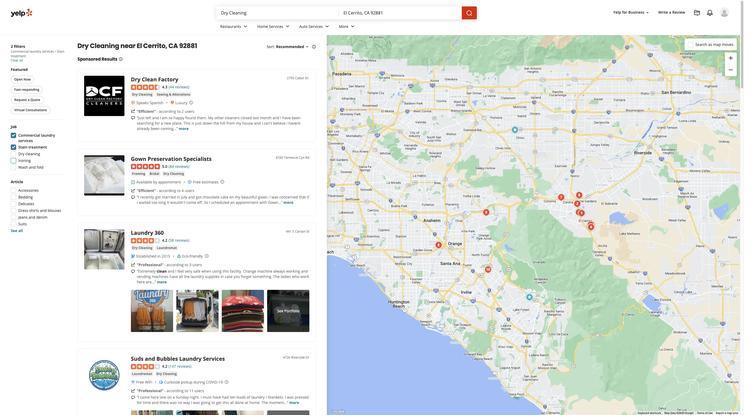 Task type: describe. For each thing, give the bounding box(es) containing it.
believe
[[273, 121, 286, 126]]

was left no
[[170, 400, 177, 405]]

virtual
[[14, 108, 25, 112]]

commercial laundry services •
[[11, 49, 57, 54]]

dry up sponsored
[[77, 41, 89, 50]]

- for 360
[[164, 262, 166, 268]]

map for error
[[727, 412, 732, 415]]

"professional" - according to 3 users
[[137, 262, 202, 268]]

filters
[[14, 44, 25, 49]]

0 vertical spatial 2
[[11, 44, 13, 49]]

services for commercial laundry services •
[[42, 49, 54, 54]]

was left "pressed"
[[287, 395, 294, 400]]

tyler b. image
[[720, 7, 729, 17]]

24 chevron down v2 image for auto services
[[324, 23, 330, 30]]

"efficient" for preservation
[[137, 188, 156, 193]]

to for clean
[[177, 109, 181, 114]]

rd
[[306, 155, 309, 160]]

(147
[[169, 364, 176, 369]]

1 vertical spatial laundromat link
[[131, 372, 153, 377]]

user actions element
[[609, 7, 737, 40]]

0 horizontal spatial laundry
[[131, 229, 153, 237]]

users for laundry 360
[[192, 262, 202, 268]]

for inside button
[[622, 10, 628, 15]]

dry cleaning link down 4.3 star rating image
[[131, 92, 154, 97]]

available
[[136, 180, 152, 185]]

16 speech v2 image
[[131, 116, 135, 120]]

dry cleaning button down the (147
[[155, 372, 178, 377]]

services for auto services
[[309, 24, 323, 29]]

dry clean factory
[[131, 76, 178, 83]]

suds and bubbles laundry services link
[[131, 355, 225, 363]]

1 horizontal spatial dry clean factory image
[[574, 207, 584, 218]]

dry cleaning button up established
[[131, 246, 154, 251]]

a inside the "i came here late on a sunday night. i must have had ten loads of laundry / blankets. i was pressed for time and there was no way i was going to get this all done at home. the moment…"
[[173, 395, 175, 400]]

too
[[152, 200, 157, 205]]

0 vertical spatial appointment
[[158, 180, 181, 185]]

0 vertical spatial suds and bubbles laundry services image
[[510, 125, 520, 136]]

have inside the "i came here late on a sunday night. i must have had ten loads of laundry / blankets. i was pressed for time and there was no way i was going to get this all done at home. the moment…"
[[213, 395, 221, 400]]

the inside the 'and i feel very safe when using this facility. change machine always working and vending machines have all the laundry supplies in case you forget something. the ladies who work here are…"'
[[184, 274, 190, 279]]

cleaning for 'dry cleaning' button below the (147
[[163, 372, 177, 376]]

cleaning up results
[[90, 41, 119, 50]]

16 chevron down v2 image
[[305, 45, 309, 49]]

2 filters
[[11, 44, 25, 49]]

gown preservation specialists image
[[586, 220, 596, 230]]

pressed
[[295, 395, 309, 400]]

open now
[[14, 77, 31, 82]]

my inside the "i recently got married in july and got chocolate cake on my beautiful gown. i was concerned that if i waited too long it wouldn't come off. so i scheduled an appointment with gown…"
[[235, 195, 240, 200]]

441 e carson st
[[286, 229, 309, 234]]

accessories
[[18, 188, 39, 193]]

during
[[194, 380, 205, 385]]

virtual consultations button
[[11, 106, 50, 114]]

in inside the 'and i feel very safe when using this facility. change machine always working and vending machines have all the laundry supplies in case you forget something. the ladies who work here are…"'
[[221, 274, 224, 279]]

16 info v2 image
[[312, 45, 316, 49]]

(58
[[169, 238, 174, 243]]

all inside the 'and i feel very safe when using this facility. change machine always working and vending machines have all the laundry supplies in case you forget something. the ladies who work here are…"'
[[179, 274, 183, 279]]

dry cleaning link down the (147
[[155, 372, 178, 377]]

sewing & alterations
[[157, 92, 190, 97]]

dry up 16 established in v2 image
[[132, 246, 138, 250]]

and down shirts
[[29, 215, 35, 220]]

(84 reviews) link
[[169, 163, 189, 169]]

i left can't
[[262, 121, 263, 126]]

dry cleaning button down the (84
[[162, 171, 185, 177]]

16 eco friendly v2 image
[[177, 254, 181, 259]]

sewing & alterations link
[[156, 92, 191, 97]]

more link down machines
[[157, 280, 167, 285]]

i right the so
[[209, 200, 210, 205]]

clear all
[[11, 58, 23, 63]]

more for specialists
[[283, 200, 293, 205]]

1 vertical spatial stain treatment
[[18, 145, 47, 150]]

16 trending v2 image for gown
[[131, 189, 135, 193]]

i left waited
[[137, 200, 138, 205]]

was down night.
[[193, 400, 200, 405]]

with
[[259, 200, 267, 205]]

i right gown. at left top
[[270, 195, 271, 200]]

so
[[169, 115, 173, 120]]

see for see portfolio
[[277, 309, 283, 314]]

reviews) for clean
[[175, 84, 189, 90]]

4.2 for and
[[162, 364, 167, 369]]

&
[[169, 92, 171, 97]]

covid-
[[206, 380, 219, 385]]

dry cleaning button down 4.3 star rating image
[[131, 92, 154, 97]]

4.2 link for and
[[162, 364, 167, 369]]

16 speech v2 image for laundry 360
[[131, 270, 135, 274]]

1 vertical spatial laundry
[[179, 355, 202, 363]]

a for write
[[669, 10, 672, 15]]

see for see all
[[11, 228, 17, 233]]

chocolate
[[203, 195, 220, 200]]

framing link
[[131, 171, 146, 177]]

more link for factory
[[179, 126, 189, 131]]

16 free estimates v2 image
[[188, 180, 192, 185]]

zoom in image
[[728, 55, 734, 61]]

dry cleaning link up established
[[131, 246, 154, 251]]

5.0
[[162, 164, 167, 169]]

16 established in v2 image
[[131, 254, 135, 259]]

"just left and i am so happy found them. my other cleaners closed last month and i have been searching for a new place. this is just down the hill from my house and i can't believe i havent already been coming…"
[[137, 115, 301, 131]]

review
[[673, 10, 685, 15]]

none field find
[[221, 10, 335, 16]]

luxury
[[175, 100, 187, 105]]

more down machines
[[157, 280, 167, 285]]

power cleaners image
[[524, 292, 535, 303]]

laundry 360
[[131, 229, 164, 237]]

eco-
[[182, 254, 190, 259]]

1 got from the left
[[155, 195, 161, 200]]

terms of use link
[[697, 412, 713, 415]]

come
[[187, 200, 196, 205]]

change
[[243, 269, 256, 274]]

0 horizontal spatial stain
[[18, 145, 27, 150]]

laundry inside the 'and i feel very safe when using this facility. change machine always working and vending machines have all the laundry supplies in case you forget something. the ladies who work here are…"'
[[191, 274, 204, 279]]

all inside the "i came here late on a sunday night. i must have had ten loads of laundry / blankets. i was pressed for time and there was no way i was going to get this all done at home. the moment…"
[[230, 400, 234, 405]]

home
[[257, 24, 268, 29]]

ontario cleaners image
[[576, 208, 587, 219]]

"extremely clean
[[137, 269, 167, 274]]

on inside the "i came here late on a sunday night. i must have had ten loads of laundry / blankets. i was pressed for time and there was no way i was going to get this all done at home. the moment…"
[[167, 395, 172, 400]]

done
[[235, 400, 244, 405]]

16 available by appointment v2 image
[[131, 180, 135, 185]]

dry down 5.0
[[164, 172, 169, 176]]

0 horizontal spatial laundromat
[[132, 372, 152, 376]]

dress shirts and blouses
[[18, 208, 61, 213]]

wash
[[18, 165, 28, 170]]

2 got from the left
[[196, 195, 202, 200]]

terms of use
[[697, 412, 713, 415]]

24 chevron down v2 image for more
[[349, 23, 356, 30]]

wash and fold
[[18, 165, 43, 170]]

ironing
[[18, 158, 31, 163]]

dry cleaning link down the (84
[[162, 171, 185, 177]]

established
[[136, 254, 156, 259]]

request a quote button
[[11, 96, 44, 104]]

cake
[[221, 195, 228, 200]]

16 info v2 image
[[118, 57, 123, 61]]

for inside "just left and i am so happy found them. my other cleaners closed last month and i have been searching for a new place. this is just down the hill from my house and i can't believe i havent already been coming…"
[[155, 121, 160, 126]]

all right clear
[[19, 58, 23, 63]]

to for and
[[185, 388, 188, 394]]

dry cleaning for 'dry cleaning' button below the (147
[[156, 372, 177, 376]]

24 chevron down v2 image for home services
[[284, 23, 291, 30]]

night.
[[190, 395, 200, 400]]

was inside the "i recently got married in july and got chocolate cake on my beautiful gown. i was concerned that if i waited too long it wouldn't come off. so i scheduled an appointment with gown…"
[[272, 195, 278, 200]]

"professional" - according to 11 users
[[137, 388, 204, 394]]

i
[[287, 121, 288, 126]]

working
[[286, 269, 300, 274]]

(84 reviews)
[[169, 164, 189, 169]]

the inside "just left and i am so happy found them. my other cleaners closed last month and i have been searching for a new place. this is just down the hill from my house and i can't believe i havent already been coming…"
[[214, 121, 219, 126]]

24 chevron down v2 image for restaurants
[[242, 23, 249, 30]]

who
[[292, 274, 299, 279]]

dry up 4.3 star rating image
[[131, 76, 140, 83]]

featured group
[[10, 67, 67, 115]]

happy
[[174, 115, 185, 120]]

waited
[[139, 200, 151, 205]]

get
[[216, 400, 222, 405]]

ten
[[230, 395, 236, 400]]

1 vertical spatial in
[[157, 254, 161, 259]]

to for 360
[[185, 262, 188, 268]]

responding
[[22, 87, 39, 92]]

1 vertical spatial laundromat button
[[131, 372, 153, 377]]

must
[[203, 395, 212, 400]]

curbside pickup during covid-19
[[164, 380, 223, 385]]

and up believe
[[273, 115, 279, 120]]

sunday
[[176, 395, 189, 400]]

auto
[[299, 24, 308, 29]]

can't
[[264, 121, 272, 126]]

by
[[153, 180, 157, 185]]

0 vertical spatial group
[[725, 52, 737, 76]]

in inside the "i recently got married in july and got chocolate cake on my beautiful gown. i was concerned that if i waited too long it wouldn't come off. so i scheduled an appointment with gown…"
[[177, 195, 180, 200]]

business
[[629, 10, 645, 15]]

fast-responding
[[14, 87, 39, 92]]

- for clean
[[157, 109, 158, 114]]

0 vertical spatial been
[[292, 115, 301, 120]]

them.
[[197, 115, 207, 120]]

according for 360
[[167, 262, 184, 268]]

express custom cuts tailoring & cleaners image
[[572, 199, 583, 209]]

i up believe
[[280, 115, 281, 120]]

last
[[253, 115, 259, 120]]

the inside the 'and i feel very safe when using this facility. change machine always working and vending machines have all the laundry supplies in case you forget something. the ladies who work here are…"'
[[273, 274, 280, 279]]

free for free wifi
[[136, 380, 144, 385]]

notifications image
[[707, 10, 713, 16]]

1 horizontal spatial laundromat link
[[156, 246, 178, 251]]

and inside the "i recently got married in july and got chocolate cake on my beautiful gown. i was concerned that if i waited too long it wouldn't come off. so i scheduled an appointment with gown…"
[[188, 195, 195, 200]]

441
[[286, 229, 292, 234]]

see portfolio
[[277, 309, 300, 314]]

a inside "just left and i am so happy found them. my other cleaners closed last month and i have been searching for a new place. this is just down the hill from my house and i can't believe i havent already been coming…"
[[161, 121, 163, 126]]

lucy's residential & commercial laundry service image
[[574, 190, 585, 201]]

none field near
[[344, 10, 458, 16]]

1 vertical spatial of
[[705, 412, 708, 415]]

open now button
[[11, 76, 34, 84]]

search image
[[466, 10, 473, 16]]

map data ©2023 google
[[665, 412, 694, 415]]

map
[[665, 412, 670, 415]]

on inside the "i recently got married in july and got chocolate cake on my beautiful gown. i was concerned that if i waited too long it wouldn't come off. so i scheduled an appointment with gown…"
[[229, 195, 234, 200]]

1 vertical spatial been
[[151, 126, 160, 131]]

commercial for commercial laundry services
[[18, 133, 40, 138]]

to inside the "i came here late on a sunday night. i must have had ten loads of laundry / blankets. i was pressed for time and there was no way i was going to get this all done at home. the moment…"
[[212, 400, 215, 405]]

and down "professional" - according to 3 users
[[168, 269, 174, 274]]

16 trending v2 image for suds
[[131, 389, 135, 393]]

dry up 16 shipping v2 image
[[156, 372, 162, 376]]

married
[[162, 195, 176, 200]]

16 speech v2 image for gown preservation specialists
[[131, 196, 135, 200]]

dry cleaning for 'dry cleaning' button on top of established
[[132, 246, 152, 250]]

yelp
[[613, 10, 621, 15]]

job
[[11, 124, 17, 129]]

2015
[[162, 254, 170, 259]]

machines
[[152, 274, 169, 279]]

map region
[[281, 0, 744, 415]]

commercial for commercial laundry services •
[[11, 49, 29, 54]]

0 vertical spatial stain treatment
[[11, 49, 64, 58]]

16 trending v2 image for laundry
[[131, 263, 135, 267]]

anaheim hills cleaners image
[[481, 207, 492, 218]]

19
[[219, 380, 223, 385]]

is
[[192, 121, 194, 126]]

laundry 360 link
[[131, 229, 164, 237]]

shortcuts
[[650, 412, 661, 415]]



Task type: vqa. For each thing, say whether or not it's contained in the screenshot.
Any in the top of the page
no



Task type: locate. For each thing, give the bounding box(es) containing it.
this
[[184, 121, 191, 126]]

24 chevron down v2 image inside more link
[[349, 23, 356, 30]]

4.2
[[162, 238, 167, 243], [162, 364, 167, 369]]

eco-friendly
[[182, 254, 203, 259]]

dry cleaning for 'dry cleaning' button under the (84
[[164, 172, 184, 176]]

appointment up the "efficient" - according to 4 users
[[158, 180, 181, 185]]

1 vertical spatial laundromat
[[132, 372, 152, 376]]

- for preservation
[[157, 188, 158, 193]]

according for clean
[[159, 109, 176, 114]]

0 horizontal spatial services
[[203, 355, 225, 363]]

5 star rating image
[[131, 164, 160, 169]]

0 vertical spatial map
[[713, 42, 721, 47]]

0 horizontal spatial 2
[[11, 44, 13, 49]]

0 horizontal spatial on
[[167, 395, 172, 400]]

found
[[185, 115, 196, 120]]

baroni cleaners & tailoring image
[[483, 265, 494, 275]]

1 vertical spatial commercial
[[18, 133, 40, 138]]

more
[[339, 24, 348, 29]]

1 horizontal spatial services
[[42, 49, 54, 54]]

dry cleaning up established
[[132, 246, 152, 250]]

users for gown preservation specialists
[[185, 188, 194, 193]]

1 vertical spatial my
[[235, 195, 240, 200]]

(44 reviews) link
[[169, 84, 189, 90]]

0 vertical spatial my
[[236, 121, 241, 126]]

services for home services
[[269, 24, 283, 29]]

bedding
[[18, 195, 33, 200]]

and left fold
[[29, 165, 36, 170]]

0 vertical spatial free
[[193, 180, 201, 185]]

facility.
[[230, 269, 242, 274]]

cleaning for 'dry cleaning' button on top of established
[[139, 246, 152, 250]]

reviews) for 360
[[175, 238, 189, 243]]

16 speech v2 image left "extremely
[[131, 270, 135, 274]]

on
[[229, 195, 234, 200], [167, 395, 172, 400]]

to for preservation
[[177, 188, 181, 193]]

16 luxury v2 image
[[170, 101, 174, 105]]

dry cleaning for 'dry cleaning' button below 4.3 star rating image
[[132, 92, 152, 97]]

and up the come at the top left of page
[[188, 195, 195, 200]]

my
[[208, 115, 213, 120]]

users
[[185, 109, 194, 114], [185, 188, 194, 193], [192, 262, 202, 268], [195, 388, 204, 394]]

case
[[225, 274, 233, 279]]

0 horizontal spatial appointment
[[158, 180, 181, 185]]

laundry up (147 reviews) link
[[179, 355, 202, 363]]

speaks spanish
[[136, 100, 163, 105]]

1 4.2 from the top
[[162, 238, 167, 243]]

1 16 trending v2 image from the top
[[131, 109, 135, 114]]

a for request
[[28, 98, 30, 102]]

1 horizontal spatial map
[[727, 412, 732, 415]]

(147 reviews)
[[169, 364, 192, 369]]

"i for gown
[[137, 195, 139, 200]]

1 vertical spatial group
[[9, 124, 67, 172]]

more for factory
[[179, 126, 189, 131]]

group containing job
[[9, 124, 67, 172]]

all down suits
[[18, 228, 23, 233]]

24 chevron down v2 image
[[242, 23, 249, 30], [324, 23, 330, 30]]

16 shipping v2 image
[[159, 380, 163, 385]]

2 vertical spatial in
[[221, 274, 224, 279]]

virtual consultations
[[14, 108, 47, 112]]

3 16 speech v2 image from the top
[[131, 396, 135, 400]]

work
[[300, 274, 309, 279]]

services right home
[[269, 24, 283, 29]]

in left case
[[221, 274, 224, 279]]

and right left
[[152, 115, 159, 120]]

the inside the "i came here late on a sunday night. i must have had ten loads of laundry / blankets. i was pressed for time and there was no way i was going to get this all done at home. the moment…"
[[262, 400, 268, 405]]

2 24 chevron down v2 image from the left
[[349, 23, 356, 30]]

11
[[189, 388, 194, 394]]

all down feel
[[179, 274, 183, 279]]

of inside the "i came here late on a sunday night. i must have had ten loads of laundry / blankets. i was pressed for time and there was no way i was going to get this all done at home. the moment…"
[[247, 395, 250, 400]]

1 horizontal spatial laundry
[[179, 355, 202, 363]]

"i up waited
[[137, 195, 139, 200]]

24 chevron down v2 image right auto services
[[324, 23, 330, 30]]

1 horizontal spatial on
[[229, 195, 234, 200]]

0 horizontal spatial services
[[18, 138, 33, 143]]

2 vertical spatial group
[[9, 179, 67, 234]]

0 horizontal spatial got
[[155, 195, 161, 200]]

terms
[[697, 412, 705, 415]]

treatment inside stain treatment
[[11, 54, 26, 58]]

1 24 chevron down v2 image from the left
[[242, 23, 249, 30]]

so
[[204, 200, 208, 205]]

1 horizontal spatial in
[[177, 195, 180, 200]]

Find text field
[[221, 10, 335, 16]]

at
[[245, 400, 248, 405]]

dry cleaning down 4.3 star rating image
[[132, 92, 152, 97]]

all down ten
[[230, 400, 234, 405]]

0 vertical spatial laundromat link
[[156, 246, 178, 251]]

riverside
[[291, 355, 305, 360]]

i left feel
[[175, 269, 176, 274]]

1 24 chevron down v2 image from the left
[[284, 23, 291, 30]]

0 horizontal spatial have
[[170, 274, 178, 279]]

stain treatment
[[11, 49, 64, 58], [18, 145, 47, 150]]

services for commercial laundry services
[[18, 138, 33, 143]]

1 vertical spatial gown preservation specialists image
[[586, 220, 596, 230]]

for left new at the left of the page
[[155, 121, 160, 126]]

0 vertical spatial laundromat
[[157, 246, 177, 250]]

ladies
[[281, 274, 291, 279]]

1 vertical spatial here
[[151, 395, 159, 400]]

2 4.2 star rating image from the top
[[131, 364, 160, 370]]

24 chevron down v2 image inside restaurants link
[[242, 23, 249, 30]]

and up work
[[301, 269, 308, 274]]

"professional" for and
[[137, 388, 163, 394]]

got up off.
[[196, 195, 202, 200]]

clear
[[11, 58, 19, 63]]

1 vertical spatial appointment
[[236, 200, 259, 205]]

1 vertical spatial 2
[[182, 109, 184, 114]]

more link for specialists
[[283, 200, 293, 205]]

1 vertical spatial on
[[167, 395, 172, 400]]

this
[[223, 269, 229, 274], [223, 400, 229, 405]]

this up case
[[223, 269, 229, 274]]

0 horizontal spatial in
[[157, 254, 161, 259]]

more link down concerned
[[283, 200, 293, 205]]

the down other
[[214, 121, 219, 126]]

home.
[[249, 400, 261, 405]]

more for bubbles
[[289, 400, 299, 405]]

dr
[[306, 355, 309, 360]]

see inside see portfolio link
[[277, 309, 283, 314]]

sponsored results
[[77, 56, 117, 62]]

yelp for business
[[613, 10, 645, 15]]

july
[[181, 195, 187, 200]]

all
[[19, 58, 23, 63], [18, 228, 23, 233], [179, 274, 183, 279], [230, 400, 234, 405]]

appointment inside the "i recently got married in july and got chocolate cake on my beautiful gown. i was concerned that if i waited too long it wouldn't come off. so i scheduled an appointment with gown…"
[[236, 200, 259, 205]]

a down "professional" - according to 11 users
[[173, 395, 175, 400]]

have down feel
[[170, 274, 178, 279]]

Near text field
[[344, 10, 458, 16]]

0 horizontal spatial been
[[151, 126, 160, 131]]

"i inside the "i recently got married in july and got chocolate cake on my beautiful gown. i was concerned that if i waited too long it wouldn't come off. so i scheduled an appointment with gown…"
[[137, 195, 139, 200]]

i left am
[[160, 115, 161, 120]]

search
[[696, 42, 708, 47]]

and down last
[[254, 121, 261, 126]]

this down "had" on the left of page
[[223, 400, 229, 405]]

clean
[[142, 76, 157, 83]]

1 4.2 link from the top
[[162, 238, 167, 243]]

4.2 star rating image
[[131, 238, 160, 244], [131, 364, 160, 370]]

1 4.2 star rating image from the top
[[131, 238, 160, 244]]

according down curbside
[[167, 388, 184, 394]]

this inside the "i came here late on a sunday night. i must have had ten loads of laundry / blankets. i was pressed for time and there was no way i was going to get this all done at home. the moment…"
[[223, 400, 229, 405]]

according up married at left
[[159, 188, 176, 193]]

24 chevron down v2 image left auto
[[284, 23, 291, 30]]

a left quote
[[28, 98, 30, 102]]

"i
[[137, 195, 139, 200], [137, 395, 139, 400]]

24 chevron down v2 image right restaurants
[[242, 23, 249, 30]]

laundromat button up free wifi
[[131, 372, 153, 377]]

according for preservation
[[159, 188, 176, 193]]

reviews) down suds and bubbles laundry services
[[177, 364, 192, 369]]

1 vertical spatial 16 trending v2 image
[[131, 389, 135, 393]]

1 16 trending v2 image from the top
[[131, 263, 135, 267]]

more down "pressed"
[[289, 400, 299, 405]]

stain inside stain treatment
[[57, 49, 64, 54]]

2 16 trending v2 image from the top
[[131, 389, 135, 393]]

map for moves
[[713, 42, 721, 47]]

on right late
[[167, 395, 172, 400]]

0 vertical spatial 16 speech v2 image
[[131, 196, 135, 200]]

framing button
[[131, 171, 146, 177]]

sponsored
[[77, 56, 101, 62]]

i left must
[[201, 395, 202, 400]]

bubbles
[[156, 355, 178, 363]]

- up clean
[[164, 262, 166, 268]]

0 vertical spatial treatment
[[11, 54, 26, 58]]

2 "professional" from the top
[[137, 388, 163, 394]]

recommended button
[[276, 44, 309, 49]]

"i inside the "i came here late on a sunday night. i must have had ten loads of laundry / blankets. i was pressed for time and there was no way i was going to get this all done at home. the moment…"
[[137, 395, 139, 400]]

16 free wifi v2 image
[[131, 380, 135, 385]]

specialists
[[184, 155, 212, 163]]

0 vertical spatial "professional"
[[137, 262, 163, 268]]

None search field
[[217, 6, 478, 19]]

1 horizontal spatial free
[[193, 180, 201, 185]]

stain right •
[[57, 49, 64, 54]]

from
[[226, 121, 235, 126]]

users for dry clean factory
[[185, 109, 194, 114]]

2 "efficient" from the top
[[137, 188, 156, 193]]

1 horizontal spatial 2
[[182, 109, 184, 114]]

according for and
[[167, 388, 184, 394]]

0 vertical spatial see
[[11, 228, 17, 233]]

"efficient" for clean
[[137, 109, 156, 114]]

portfolio
[[284, 309, 300, 314]]

according
[[159, 109, 176, 114], [159, 188, 176, 193], [167, 262, 184, 268], [167, 388, 184, 394]]

24 chevron down v2 image inside home services link
[[284, 23, 291, 30]]

3
[[189, 262, 191, 268]]

beautiful
[[241, 195, 257, 200]]

wouldn't
[[170, 200, 186, 205]]

0 horizontal spatial the
[[184, 274, 190, 279]]

a for report
[[725, 412, 726, 415]]

0 horizontal spatial laundromat button
[[131, 372, 153, 377]]

1 horizontal spatial treatment
[[28, 145, 47, 150]]

projects image
[[694, 10, 700, 16]]

laundromat link up free wifi
[[131, 372, 153, 377]]

the
[[273, 274, 280, 279], [262, 400, 268, 405]]

lucy's laundry & dry cleaning image
[[433, 240, 444, 251]]

info icon image
[[189, 101, 193, 105], [189, 101, 193, 105], [220, 180, 225, 184], [220, 180, 225, 184], [205, 254, 209, 258], [205, 254, 209, 258], [225, 380, 229, 384], [225, 380, 229, 384]]

this inside the 'and i feel very safe when using this facility. change machine always working and vending machines have all the laundry supplies in case you forget something. the ladies who work here are…"'
[[223, 269, 229, 274]]

2 4.2 link from the top
[[162, 364, 167, 369]]

0 vertical spatial 16 trending v2 image
[[131, 263, 135, 267]]

of left use
[[705, 412, 708, 415]]

other
[[214, 115, 224, 120]]

users for suds and bubbles laundry services
[[195, 388, 204, 394]]

appointment down "beautiful"
[[236, 200, 259, 205]]

available by appointment
[[136, 180, 181, 185]]

1 "efficient" from the top
[[137, 109, 156, 114]]

1 vertical spatial this
[[223, 400, 229, 405]]

safe
[[193, 269, 201, 274]]

1 horizontal spatial of
[[705, 412, 708, 415]]

"i left came in the bottom of the page
[[137, 395, 139, 400]]

0 horizontal spatial the
[[262, 400, 268, 405]]

to left get on the left of the page
[[212, 400, 215, 405]]

dry cleaning down the (84
[[164, 172, 184, 176]]

group containing article
[[9, 179, 67, 234]]

stain up dry cleaning
[[18, 145, 27, 150]]

friendly
[[190, 254, 203, 259]]

of
[[247, 395, 250, 400], [705, 412, 708, 415]]

- down spanish
[[157, 109, 158, 114]]

got up too
[[155, 195, 161, 200]]

1 vertical spatial suds and bubbles laundry services image
[[84, 355, 124, 396]]

house
[[242, 121, 253, 126]]

free
[[193, 180, 201, 185], [136, 380, 144, 385]]

gown…"
[[268, 200, 282, 205]]

been up havent
[[292, 115, 301, 120]]

more link down "this"
[[179, 126, 189, 131]]

0 vertical spatial this
[[223, 269, 229, 274]]

more link for bubbles
[[289, 400, 299, 405]]

quote
[[30, 98, 40, 102]]

the down very
[[184, 274, 190, 279]]

am
[[162, 115, 168, 120]]

more down "this"
[[179, 126, 189, 131]]

pickup
[[181, 380, 193, 385]]

1 "professional" from the top
[[137, 262, 163, 268]]

sewing
[[157, 92, 168, 97]]

2795
[[287, 76, 294, 80]]

business categories element
[[216, 19, 729, 35]]

dry
[[77, 41, 89, 50], [131, 76, 140, 83], [132, 92, 138, 97], [18, 151, 24, 156], [164, 172, 169, 176], [132, 246, 138, 250], [156, 372, 162, 376]]

bridal link
[[149, 171, 160, 177]]

dry up "ironing"
[[18, 151, 24, 156]]

in
[[177, 195, 180, 200], [157, 254, 161, 259], [221, 274, 224, 279]]

i up moment…"
[[285, 395, 286, 400]]

i inside the 'and i feel very safe when using this facility. change machine always working and vending machines have all the laundry supplies in case you forget something. the ladies who work here are…"'
[[175, 269, 176, 274]]

reviews) up alterations on the left of the page
[[175, 84, 189, 90]]

use
[[708, 412, 713, 415]]

all inside group
[[18, 228, 23, 233]]

users up found in the left of the page
[[185, 109, 194, 114]]

have up i
[[282, 115, 291, 120]]

2 "i from the top
[[137, 395, 139, 400]]

been down searching at top
[[151, 126, 160, 131]]

16 speech v2 image
[[131, 196, 135, 200], [131, 270, 135, 274], [131, 396, 135, 400]]

"i for suds
[[137, 395, 139, 400]]

see
[[11, 228, 17, 233], [277, 309, 283, 314]]

1 horizontal spatial suds and bubbles laundry services image
[[510, 125, 520, 136]]

4.2 star rating image down the laundry 360
[[131, 238, 160, 244]]

0 vertical spatial laundry
[[131, 229, 153, 237]]

here inside the 'and i feel very safe when using this facility. change machine always working and vending machines have all the laundry supplies in case you forget something. the ladies who work here are…"'
[[137, 280, 145, 285]]

laundry inside the "i came here late on a sunday night. i must have had ten loads of laundry / blankets. i was pressed for time and there was no way i was going to get this all done at home. the moment…"
[[251, 395, 265, 400]]

1 horizontal spatial 24 chevron down v2 image
[[324, 23, 330, 30]]

0 vertical spatial "efficient"
[[137, 109, 156, 114]]

dry up 16 speaks spanish v2 icon
[[132, 92, 138, 97]]

see inside group
[[11, 228, 17, 233]]

bridal button
[[149, 171, 160, 177]]

search as map moves
[[696, 42, 734, 47]]

services up the covid-
[[203, 355, 225, 363]]

the down always
[[273, 274, 280, 279]]

0 horizontal spatial 24 chevron down v2 image
[[242, 23, 249, 30]]

shirts
[[29, 208, 39, 213]]

factory
[[158, 76, 178, 83]]

4726 riverside dr
[[283, 355, 309, 360]]

spanish
[[150, 100, 163, 105]]

2 horizontal spatial have
[[282, 115, 291, 120]]

16 chevron down v2 image
[[646, 10, 650, 15]]

0 vertical spatial here
[[137, 280, 145, 285]]

group
[[725, 52, 737, 76], [9, 124, 67, 172], [9, 179, 67, 234]]

4.2 star rating image for laundry
[[131, 238, 160, 244]]

None field
[[221, 10, 335, 16], [344, 10, 458, 16]]

users up safe
[[192, 262, 202, 268]]

4.2 link left the (147
[[162, 364, 167, 369]]

city cleaners image
[[556, 192, 567, 203]]

0 horizontal spatial of
[[247, 395, 250, 400]]

0 horizontal spatial none field
[[221, 10, 335, 16]]

0 vertical spatial dry clean factory image
[[84, 76, 124, 116]]

16 trending v2 image for dry
[[131, 109, 135, 114]]

24 chevron down v2 image
[[284, 23, 291, 30], [349, 23, 356, 30]]

reviews) for preservation
[[175, 164, 189, 169]]

4726
[[283, 355, 290, 360]]

1 horizontal spatial gown preservation specialists image
[[586, 220, 596, 230]]

0 vertical spatial of
[[247, 395, 250, 400]]

16 trending v2 image
[[131, 263, 135, 267], [131, 389, 135, 393]]

0 horizontal spatial gown preservation specialists image
[[84, 155, 124, 196]]

2 4.2 from the top
[[162, 364, 167, 369]]

and inside the "i came here late on a sunday night. i must have had ten loads of laundry / blankets. i was pressed for time and there was no way i was going to get this all done at home. the moment…"
[[152, 400, 159, 405]]

here down vending
[[137, 280, 145, 285]]

0 horizontal spatial see
[[11, 228, 17, 233]]

a inside button
[[28, 98, 30, 102]]

"professional" for 360
[[137, 262, 163, 268]]

map left error
[[727, 412, 732, 415]]

treatment down 2 filters
[[11, 54, 26, 58]]

1 vertical spatial "efficient"
[[137, 188, 156, 193]]

stain treatment up cleaning
[[18, 145, 47, 150]]

more down concerned
[[283, 200, 293, 205]]

16 trending v2 image down 16 established in v2 image
[[131, 263, 135, 267]]

recommended
[[276, 44, 304, 49]]

more
[[179, 126, 189, 131], [283, 200, 293, 205], [157, 280, 167, 285], [289, 400, 299, 405]]

0 horizontal spatial map
[[713, 42, 721, 47]]

commercial down filters
[[11, 49, 29, 54]]

1 horizontal spatial have
[[213, 395, 221, 400]]

laundry inside commercial laundry services
[[41, 133, 55, 138]]

"professional" up "extremely clean
[[137, 262, 163, 268]]

1 vertical spatial for
[[155, 121, 160, 126]]

to left 11
[[185, 388, 188, 394]]

4.2 link for 360
[[162, 238, 167, 243]]

for inside the "i came here late on a sunday night. i must have had ten loads of laundry / blankets. i was pressed for time and there was no way i was going to get this all done at home. the moment…"
[[137, 400, 142, 405]]

0 vertical spatial the
[[214, 121, 219, 126]]

1 vertical spatial 4.2 link
[[162, 364, 167, 369]]

2 vertical spatial 16 speech v2 image
[[131, 396, 135, 400]]

keyboard shortcuts
[[638, 412, 661, 415]]

1 vertical spatial 16 trending v2 image
[[131, 189, 135, 193]]

2 horizontal spatial services
[[309, 24, 323, 29]]

0 vertical spatial on
[[229, 195, 234, 200]]

0 vertical spatial 4.2
[[162, 238, 167, 243]]

my inside "just left and i am so happy found them. my other cleaners closed last month and i have been searching for a new place. this is just down the hill from my house and i can't believe i havent already been coming…"
[[236, 121, 241, 126]]

0 vertical spatial stain
[[57, 49, 64, 54]]

laundry
[[131, 229, 153, 237], [179, 355, 202, 363]]

4.2 left the (147
[[162, 364, 167, 369]]

commercial inside commercial laundry services
[[18, 133, 40, 138]]

services
[[269, 24, 283, 29], [309, 24, 323, 29], [203, 355, 225, 363]]

1 horizontal spatial the
[[214, 121, 219, 126]]

treatment inside group
[[28, 145, 47, 150]]

have up get on the left of the page
[[213, 395, 221, 400]]

1 16 speech v2 image from the top
[[131, 196, 135, 200]]

16 trending v2 image
[[131, 109, 135, 114], [131, 189, 135, 193]]

services left •
[[42, 49, 54, 54]]

4.3 star rating image
[[131, 85, 160, 90]]

restaurants link
[[216, 19, 253, 35]]

1 horizontal spatial laundromat button
[[156, 246, 178, 251]]

0 vertical spatial 16 trending v2 image
[[131, 109, 135, 114]]

1 vertical spatial 4.2 star rating image
[[131, 364, 160, 370]]

2 24 chevron down v2 image from the left
[[324, 23, 330, 30]]

1 vertical spatial the
[[184, 274, 190, 279]]

gown preservation specialists image
[[84, 155, 124, 196], [586, 220, 596, 230]]

cleaning for 'dry cleaning' button below 4.3 star rating image
[[139, 92, 152, 97]]

0 vertical spatial commercial
[[11, 49, 29, 54]]

and up denim
[[40, 208, 47, 213]]

dry clean factory image
[[586, 222, 597, 233], [586, 222, 597, 233]]

0 horizontal spatial here
[[137, 280, 145, 285]]

have inside "just left and i am so happy found them. my other cleaners closed last month and i have been searching for a new place. this is just down the hill from my house and i can't believe i havent already been coming…"
[[282, 115, 291, 120]]

services inside commercial laundry services
[[18, 138, 33, 143]]

dry clean factory image
[[84, 76, 124, 116], [574, 207, 584, 218]]

1 vertical spatial services
[[18, 138, 33, 143]]

2 left filters
[[11, 44, 13, 49]]

16 speech v2 image for suds and bubbles laundry services
[[131, 396, 135, 400]]

cleaning for 'dry cleaning' button under the (84
[[170, 172, 184, 176]]

1 vertical spatial map
[[727, 412, 732, 415]]

1 vertical spatial the
[[262, 400, 268, 405]]

my left "beautiful"
[[235, 195, 240, 200]]

0 horizontal spatial 24 chevron down v2 image
[[284, 23, 291, 30]]

(44 reviews)
[[169, 84, 189, 90]]

here inside the "i came here late on a sunday night. i must have had ten loads of laundry / blankets. i was pressed for time and there was no way i was going to get this all done at home. the moment…"
[[151, 395, 159, 400]]

4.2 for 360
[[162, 238, 167, 243]]

cleaning
[[25, 151, 40, 156]]

to left 4
[[177, 188, 181, 193]]

2 none field from the left
[[344, 10, 458, 16]]

dry inside group
[[18, 151, 24, 156]]

according up feel
[[167, 262, 184, 268]]

1 vertical spatial 4.2
[[162, 364, 167, 369]]

to up happy
[[177, 109, 181, 114]]

i
[[160, 115, 161, 120], [280, 115, 281, 120], [262, 121, 263, 126], [270, 195, 271, 200], [137, 200, 138, 205], [209, 200, 210, 205], [175, 269, 176, 274], [201, 395, 202, 400], [285, 395, 286, 400], [191, 400, 192, 405]]

2 16 trending v2 image from the top
[[131, 189, 135, 193]]

0 vertical spatial in
[[177, 195, 180, 200]]

stain treatment down filters
[[11, 49, 64, 58]]

dry cleaning link
[[131, 92, 154, 97], [162, 171, 185, 177], [131, 246, 154, 251], [155, 372, 178, 377]]

laundry 360 image
[[84, 229, 124, 270]]

google image
[[328, 408, 346, 415]]

1 vertical spatial 16 speech v2 image
[[131, 270, 135, 274]]

"efficient" - according to 4 users
[[137, 188, 194, 193]]

to left the 3
[[185, 262, 188, 268]]

4.2 star rating image for suds
[[131, 364, 160, 370]]

1 none field from the left
[[221, 10, 335, 16]]

1 horizontal spatial here
[[151, 395, 159, 400]]

24 chevron down v2 image inside "auto services" link
[[324, 23, 330, 30]]

preservation
[[148, 155, 182, 163]]

2 up happy
[[182, 109, 184, 114]]

and right suds
[[145, 355, 155, 363]]

reviews) for and
[[177, 364, 192, 369]]

0 horizontal spatial treatment
[[11, 54, 26, 58]]

16 speaks spanish v2 image
[[131, 101, 135, 105]]

1 "i from the top
[[137, 195, 139, 200]]

1 vertical spatial stain
[[18, 145, 27, 150]]

0 horizontal spatial free
[[136, 380, 144, 385]]

- for and
[[164, 388, 166, 394]]

2 16 speech v2 image from the top
[[131, 270, 135, 274]]

a right write on the right of page
[[669, 10, 672, 15]]

there
[[159, 400, 169, 405]]

have inside the 'and i feel very safe when using this facility. change machine always working and vending machines have all the laundry supplies in case you forget something. the ladies who work here are…"'
[[170, 274, 178, 279]]

i right 'way'
[[191, 400, 192, 405]]

0 vertical spatial gown preservation specialists image
[[84, 155, 124, 196]]

zoom out image
[[728, 67, 734, 73]]

home services
[[257, 24, 283, 29]]

1 horizontal spatial stain
[[57, 49, 64, 54]]

had
[[222, 395, 229, 400]]

suds and bubbles laundry services image
[[510, 125, 520, 136], [84, 355, 124, 396]]

free for free estimates
[[193, 180, 201, 185]]



